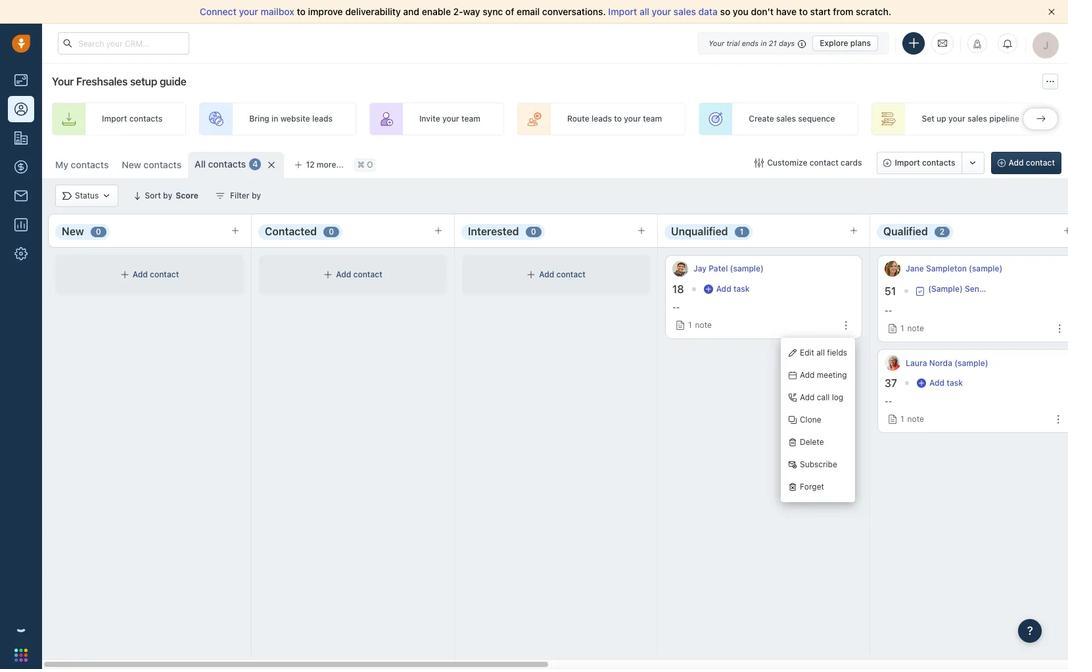 Task type: vqa. For each thing, say whether or not it's contained in the screenshot.
group containing Accounts
no



Task type: locate. For each thing, give the bounding box(es) containing it.
new down import contacts link
[[122, 159, 141, 170]]

import contacts
[[102, 114, 163, 124], [895, 158, 956, 168]]

1 vertical spatial task
[[947, 378, 964, 388]]

add task for 37
[[930, 378, 964, 388]]

import contacts down setup
[[102, 114, 163, 124]]

set
[[922, 114, 935, 124]]

0 horizontal spatial 0
[[96, 227, 101, 237]]

1 horizontal spatial by
[[252, 191, 261, 201]]

0 horizontal spatial team
[[462, 114, 481, 124]]

-- down the 18
[[673, 303, 680, 312]]

import contacts group
[[878, 152, 985, 174]]

laura norda (sample) link
[[906, 358, 989, 369]]

1 horizontal spatial import
[[609, 6, 638, 17]]

0 vertical spatial in
[[761, 38, 767, 47]]

bring in website leads link
[[199, 103, 356, 135]]

0 vertical spatial import contacts
[[102, 114, 163, 124]]

1 horizontal spatial in
[[761, 38, 767, 47]]

-- down 37
[[885, 397, 893, 407]]

new contacts
[[122, 159, 182, 170]]

your right route
[[624, 114, 641, 124]]

leads right "website"
[[312, 114, 333, 124]]

container_wx8msf4aqz5i3rn1 image down laura
[[918, 379, 927, 388]]

(sample) for qualified
[[970, 264, 1003, 274]]

2 team from the left
[[643, 114, 662, 124]]

contact inside 'button'
[[1027, 158, 1056, 168]]

ends
[[742, 38, 759, 47]]

0 vertical spatial task
[[734, 284, 750, 294]]

0 horizontal spatial leads
[[312, 114, 333, 124]]

create sales sequence link
[[699, 103, 859, 135]]

container_wx8msf4aqz5i3rn1 image
[[755, 159, 764, 168], [62, 191, 72, 201], [102, 191, 111, 201], [120, 270, 129, 280], [324, 270, 333, 280], [527, 270, 536, 280], [916, 286, 926, 296]]

all left data
[[640, 6, 650, 17]]

jay patel (sample)
[[694, 264, 764, 274]]

your left data
[[652, 6, 672, 17]]

0 horizontal spatial by
[[163, 191, 172, 201]]

1 note up laura
[[901, 324, 925, 334]]

by
[[163, 191, 172, 201], [252, 191, 261, 201]]

1 note down laura
[[901, 415, 925, 424]]

1 note
[[689, 320, 712, 330], [901, 324, 925, 334], [901, 415, 925, 424]]

1 note for 51
[[901, 324, 925, 334]]

note for 37
[[908, 415, 925, 424]]

so
[[721, 6, 731, 17]]

0 vertical spatial add task
[[717, 284, 750, 294]]

2 by from the left
[[252, 191, 261, 201]]

by for filter
[[252, 191, 261, 201]]

customize
[[768, 158, 808, 168]]

add contact inside 'button'
[[1009, 158, 1056, 168]]

sales left data
[[674, 6, 696, 17]]

sales right create
[[777, 114, 797, 124]]

edit
[[800, 348, 815, 358]]

send email image
[[939, 38, 948, 49]]

new down status popup button
[[62, 226, 84, 238]]

(sample) for unqualified
[[731, 264, 764, 274]]

import right cards
[[895, 158, 921, 168]]

import
[[609, 6, 638, 17], [102, 114, 127, 124], [895, 158, 921, 168]]

1 horizontal spatial task
[[947, 378, 964, 388]]

your trial ends in 21 days
[[709, 38, 795, 47]]

by right sort
[[163, 191, 172, 201]]

new
[[122, 159, 141, 170], [62, 226, 84, 238]]

add task down laura norda (sample) link at the right of the page
[[930, 378, 964, 388]]

0 vertical spatial container_wx8msf4aqz5i3rn1 image
[[216, 191, 225, 201]]

j image up the 51 on the right top of the page
[[885, 261, 901, 277]]

container_wx8msf4aqz5i3rn1 image down jay
[[704, 285, 713, 294]]

explore
[[820, 38, 849, 48]]

container_wx8msf4aqz5i3rn1 image
[[216, 191, 225, 201], [704, 285, 713, 294], [918, 379, 927, 388]]

0 vertical spatial your
[[709, 38, 725, 47]]

deliverability
[[345, 6, 401, 17]]

1 vertical spatial add task
[[930, 378, 964, 388]]

import for import contacts link
[[102, 114, 127, 124]]

unqualified
[[672, 226, 729, 238]]

3 0 from the left
[[531, 227, 536, 237]]

0
[[96, 227, 101, 237], [329, 227, 334, 237], [531, 227, 536, 237]]

import contacts inside button
[[895, 158, 956, 168]]

add
[[1009, 158, 1025, 168], [133, 270, 148, 280], [336, 270, 351, 280], [540, 270, 555, 280], [717, 284, 732, 294], [800, 371, 815, 380], [930, 378, 945, 388], [800, 393, 815, 403]]

0 right interested
[[531, 227, 536, 237]]

-- down the 51 on the right top of the page
[[885, 306, 893, 316]]

1 horizontal spatial sales
[[777, 114, 797, 124]]

2 j image from the left
[[885, 261, 901, 277]]

1 horizontal spatial import contacts
[[895, 158, 956, 168]]

1 vertical spatial your
[[52, 76, 74, 87]]

menu
[[781, 338, 856, 503]]

0 horizontal spatial new
[[62, 226, 84, 238]]

18
[[673, 283, 684, 295]]

0 horizontal spatial add task
[[717, 284, 750, 294]]

1 vertical spatial new
[[62, 226, 84, 238]]

1 leads from the left
[[312, 114, 333, 124]]

task
[[734, 284, 750, 294], [947, 378, 964, 388]]

1 horizontal spatial j image
[[885, 261, 901, 277]]

0 horizontal spatial j image
[[673, 261, 689, 277]]

more...
[[317, 160, 344, 170]]

sort
[[145, 191, 161, 201]]

0 horizontal spatial your
[[52, 76, 74, 87]]

37
[[885, 378, 898, 389]]

j image
[[673, 261, 689, 277], [885, 261, 901, 277]]

and
[[403, 6, 420, 17]]

1 horizontal spatial new
[[122, 159, 141, 170]]

(sample) right sampleton
[[970, 264, 1003, 274]]

add task down jay patel (sample) link
[[717, 284, 750, 294]]

2 horizontal spatial container_wx8msf4aqz5i3rn1 image
[[918, 379, 927, 388]]

fields
[[828, 348, 848, 358]]

-- for 51
[[885, 306, 893, 316]]

jane sampleton (sample)
[[906, 264, 1003, 274]]

0 vertical spatial all
[[640, 6, 650, 17]]

(sample) right norda at the bottom right of the page
[[955, 358, 989, 368]]

new for new contacts
[[122, 159, 141, 170]]

2 horizontal spatial sales
[[968, 114, 988, 124]]

your left 'trial'
[[709, 38, 725, 47]]

leads inside bring in website leads link
[[312, 114, 333, 124]]

my contacts
[[55, 159, 109, 170]]

invite your team
[[420, 114, 481, 124]]

my contacts button
[[49, 152, 115, 178], [55, 159, 109, 170]]

1 0 from the left
[[96, 227, 101, 237]]

note down laura
[[908, 415, 925, 424]]

sales left pipeline
[[968, 114, 988, 124]]

close image
[[1049, 9, 1056, 15]]

contacts up sort by score
[[144, 159, 182, 170]]

by inside button
[[252, 191, 261, 201]]

your left 'freshsales'
[[52, 76, 74, 87]]

contacts
[[129, 114, 163, 124], [923, 158, 956, 168], [208, 159, 246, 170], [71, 159, 109, 170], [144, 159, 182, 170]]

add contact
[[1009, 158, 1056, 168], [133, 270, 179, 280], [336, 270, 383, 280], [540, 270, 586, 280]]

contacts down up
[[923, 158, 956, 168]]

route
[[568, 114, 590, 124]]

container_wx8msf4aqz5i3rn1 image inside customize contact cards button
[[755, 159, 764, 168]]

container_wx8msf4aqz5i3rn1 image left filter
[[216, 191, 225, 201]]

improve
[[308, 6, 343, 17]]

contact inside button
[[810, 158, 839, 168]]

1 horizontal spatial add task
[[930, 378, 964, 388]]

1 vertical spatial import
[[102, 114, 127, 124]]

conversations.
[[543, 6, 606, 17]]

import contacts down the set
[[895, 158, 956, 168]]

your for your freshsales setup guide
[[52, 76, 74, 87]]

1 vertical spatial in
[[272, 114, 279, 124]]

2 vertical spatial import
[[895, 158, 921, 168]]

your
[[709, 38, 725, 47], [52, 76, 74, 87]]

1
[[740, 227, 744, 237], [689, 320, 692, 330], [901, 324, 905, 334], [901, 415, 905, 424]]

forget
[[800, 482, 825, 492]]

leads right route
[[592, 114, 612, 124]]

0 vertical spatial import
[[609, 6, 638, 17]]

import contacts button
[[878, 152, 963, 174]]

12 more... button
[[288, 156, 351, 174]]

1 note down jay
[[689, 320, 712, 330]]

note up laura
[[908, 324, 925, 334]]

2 horizontal spatial import
[[895, 158, 921, 168]]

j image left jay
[[673, 261, 689, 277]]

1 note for 18
[[689, 320, 712, 330]]

sort by score
[[145, 191, 199, 201]]

have
[[777, 6, 797, 17]]

0 horizontal spatial container_wx8msf4aqz5i3rn1 image
[[216, 191, 225, 201]]

2-
[[454, 6, 463, 17]]

jane
[[906, 264, 925, 274]]

1 j image from the left
[[673, 261, 689, 277]]

0 right contacted
[[329, 227, 334, 237]]

l image
[[885, 355, 901, 371]]

subscribe
[[800, 460, 838, 470]]

0 horizontal spatial import contacts
[[102, 114, 163, 124]]

new contacts button
[[115, 152, 188, 178], [122, 159, 182, 170]]

in left the 21
[[761, 38, 767, 47]]

2 horizontal spatial 0
[[531, 227, 536, 237]]

2 vertical spatial container_wx8msf4aqz5i3rn1 image
[[918, 379, 927, 388]]

2 leads from the left
[[592, 114, 612, 124]]

bring
[[249, 114, 270, 124]]

note
[[696, 320, 712, 330], [908, 324, 925, 334], [908, 415, 925, 424]]

(sample) right patel
[[731, 264, 764, 274]]

1 horizontal spatial 0
[[329, 227, 334, 237]]

import right conversations.
[[609, 6, 638, 17]]

0 for interested
[[531, 227, 536, 237]]

1 vertical spatial import contacts
[[895, 158, 956, 168]]

1 vertical spatial all
[[817, 348, 825, 358]]

to left start
[[800, 6, 808, 17]]

0 horizontal spatial all
[[640, 6, 650, 17]]

freshworks switcher image
[[14, 649, 28, 662]]

route leads to your team link
[[518, 103, 686, 135]]

up
[[937, 114, 947, 124]]

container_wx8msf4aqz5i3rn1 image inside filter by button
[[216, 191, 225, 201]]

0 horizontal spatial import
[[102, 114, 127, 124]]

task down laura norda (sample) link at the right of the page
[[947, 378, 964, 388]]

-- for 37
[[885, 397, 893, 407]]

data
[[699, 6, 718, 17]]

0 down status popup button
[[96, 227, 101, 237]]

0 horizontal spatial task
[[734, 284, 750, 294]]

to right route
[[614, 114, 622, 124]]

log
[[832, 393, 844, 403]]

add task for 18
[[717, 284, 750, 294]]

1 horizontal spatial your
[[709, 38, 725, 47]]

by right filter
[[252, 191, 261, 201]]

1 horizontal spatial team
[[643, 114, 662, 124]]

sales
[[674, 6, 696, 17], [777, 114, 797, 124], [968, 114, 988, 124]]

1 horizontal spatial container_wx8msf4aqz5i3rn1 image
[[704, 285, 713, 294]]

add inside 'button'
[[1009, 158, 1025, 168]]

scratch.
[[857, 6, 892, 17]]

1 vertical spatial container_wx8msf4aqz5i3rn1 image
[[704, 285, 713, 294]]

add contact button
[[992, 152, 1062, 174]]

import inside button
[[895, 158, 921, 168]]

all contacts 4
[[195, 159, 258, 170]]

explore plans
[[820, 38, 872, 48]]

note down jay
[[696, 320, 712, 330]]

import down your freshsales setup guide
[[102, 114, 127, 124]]

your right 'invite'
[[443, 114, 460, 124]]

to right 'mailbox'
[[297, 6, 306, 17]]

create sales sequence
[[749, 114, 836, 124]]

all right "edit"
[[817, 348, 825, 358]]

-
[[673, 303, 677, 312], [677, 303, 680, 312], [885, 306, 889, 316], [889, 306, 893, 316], [885, 397, 889, 407], [889, 397, 893, 407]]

0 horizontal spatial to
[[297, 6, 306, 17]]

task for 37
[[947, 378, 964, 388]]

2 horizontal spatial to
[[800, 6, 808, 17]]

1 horizontal spatial to
[[614, 114, 622, 124]]

task down jay patel (sample) link
[[734, 284, 750, 294]]

in right bring
[[272, 114, 279, 124]]

2 0 from the left
[[329, 227, 334, 237]]

1 by from the left
[[163, 191, 172, 201]]

0 vertical spatial new
[[122, 159, 141, 170]]

status button
[[55, 185, 119, 207]]

1 horizontal spatial leads
[[592, 114, 612, 124]]



Task type: describe. For each thing, give the bounding box(es) containing it.
12 more...
[[306, 160, 344, 170]]

add contact for interested
[[540, 270, 586, 280]]

contact for contacted
[[354, 270, 383, 280]]

⌘ o
[[358, 160, 373, 170]]

set up your sales pipeline
[[922, 114, 1020, 124]]

qualified
[[884, 226, 929, 238]]

import for import contacts button
[[895, 158, 921, 168]]

0 horizontal spatial sales
[[674, 6, 696, 17]]

import all your sales data link
[[609, 6, 721, 17]]

add contact for contacted
[[336, 270, 383, 280]]

task for 18
[[734, 284, 750, 294]]

freshsales
[[76, 76, 128, 87]]

contacts right all
[[208, 159, 246, 170]]

clone
[[800, 415, 822, 425]]

create
[[749, 114, 775, 124]]

your right up
[[949, 114, 966, 124]]

2
[[940, 227, 945, 237]]

meeting
[[817, 371, 848, 380]]

jay
[[694, 264, 707, 274]]

add contact for new
[[133, 270, 179, 280]]

set up your sales pipeline link
[[872, 103, 1044, 135]]

email
[[517, 6, 540, 17]]

filter
[[230, 191, 250, 201]]

pipeline
[[990, 114, 1020, 124]]

4
[[253, 159, 258, 169]]

contact for interested
[[557, 270, 586, 280]]

leads inside route leads to your team link
[[592, 114, 612, 124]]

all contacts link
[[195, 158, 246, 171]]

days
[[779, 38, 795, 47]]

cards
[[841, 158, 863, 168]]

add call log
[[800, 393, 844, 403]]

status
[[75, 191, 99, 201]]

1 horizontal spatial all
[[817, 348, 825, 358]]

what's new image
[[973, 39, 983, 49]]

bring in website leads
[[249, 114, 333, 124]]

j image for 51
[[885, 261, 901, 277]]

menu containing edit all fields
[[781, 338, 856, 503]]

patel
[[709, 264, 728, 274]]

your for your trial ends in 21 days
[[709, 38, 725, 47]]

j image for 18
[[673, 261, 689, 277]]

invite your team link
[[370, 103, 504, 135]]

interested
[[468, 226, 519, 238]]

0 for contacted
[[329, 227, 334, 237]]

customize contact cards
[[768, 158, 863, 168]]

sync
[[483, 6, 503, 17]]

enable
[[422, 6, 451, 17]]

51
[[885, 285, 897, 297]]

import contacts for import contacts link
[[102, 114, 163, 124]]

explore plans link
[[813, 35, 879, 51]]

mailbox
[[261, 6, 295, 17]]

connect your mailbox link
[[200, 6, 297, 17]]

1 note for 37
[[901, 415, 925, 424]]

guide
[[160, 76, 186, 87]]

of
[[506, 6, 515, 17]]

contacts down setup
[[129, 114, 163, 124]]

call
[[817, 393, 830, 403]]

jay patel (sample) link
[[694, 263, 764, 275]]

1 for 51
[[901, 324, 905, 334]]

by for sort
[[163, 191, 172, 201]]

container_wx8msf4aqz5i3rn1 image for 37
[[918, 379, 927, 388]]

note for 18
[[696, 320, 712, 330]]

⌘
[[358, 160, 365, 170]]

norda
[[930, 358, 953, 368]]

laura norda (sample)
[[906, 358, 989, 368]]

all
[[195, 159, 206, 170]]

contacts right 'my'
[[71, 159, 109, 170]]

delete
[[800, 438, 825, 448]]

trial
[[727, 38, 740, 47]]

filter by
[[230, 191, 261, 201]]

way
[[463, 6, 481, 17]]

import contacts for import contacts button
[[895, 158, 956, 168]]

plans
[[851, 38, 872, 48]]

0 horizontal spatial in
[[272, 114, 279, 124]]

your freshsales setup guide
[[52, 76, 186, 87]]

12
[[306, 160, 315, 170]]

new for new
[[62, 226, 84, 238]]

route leads to your team
[[568, 114, 662, 124]]

21
[[769, 38, 777, 47]]

-- for 18
[[673, 303, 680, 312]]

start
[[811, 6, 831, 17]]

edit all fields
[[800, 348, 848, 358]]

0 for new
[[96, 227, 101, 237]]

my
[[55, 159, 68, 170]]

contacted
[[265, 226, 317, 238]]

connect
[[200, 6, 237, 17]]

connect your mailbox to improve deliverability and enable 2-way sync of email conversations. import all your sales data so you don't have to start from scratch.
[[200, 6, 892, 17]]

1 team from the left
[[462, 114, 481, 124]]

your left 'mailbox'
[[239, 6, 258, 17]]

add meeting
[[800, 371, 848, 380]]

sampleton
[[927, 264, 967, 274]]

container_wx8msf4aqz5i3rn1 image for 18
[[704, 285, 713, 294]]

contacts inside button
[[923, 158, 956, 168]]

score
[[176, 191, 199, 201]]

don't
[[751, 6, 774, 17]]

filter by button
[[207, 185, 270, 207]]

jane sampleton (sample) link
[[906, 263, 1003, 275]]

1 for 37
[[901, 415, 905, 424]]

o
[[367, 160, 373, 170]]

customize contact cards button
[[747, 152, 871, 174]]

you
[[733, 6, 749, 17]]

note for 51
[[908, 324, 925, 334]]

contact for new
[[150, 270, 179, 280]]

import contacts link
[[52, 103, 186, 135]]

1 for 18
[[689, 320, 692, 330]]

sequence
[[799, 114, 836, 124]]

from
[[834, 6, 854, 17]]

Search your CRM... text field
[[58, 32, 189, 55]]

website
[[281, 114, 310, 124]]

laura
[[906, 358, 928, 368]]



